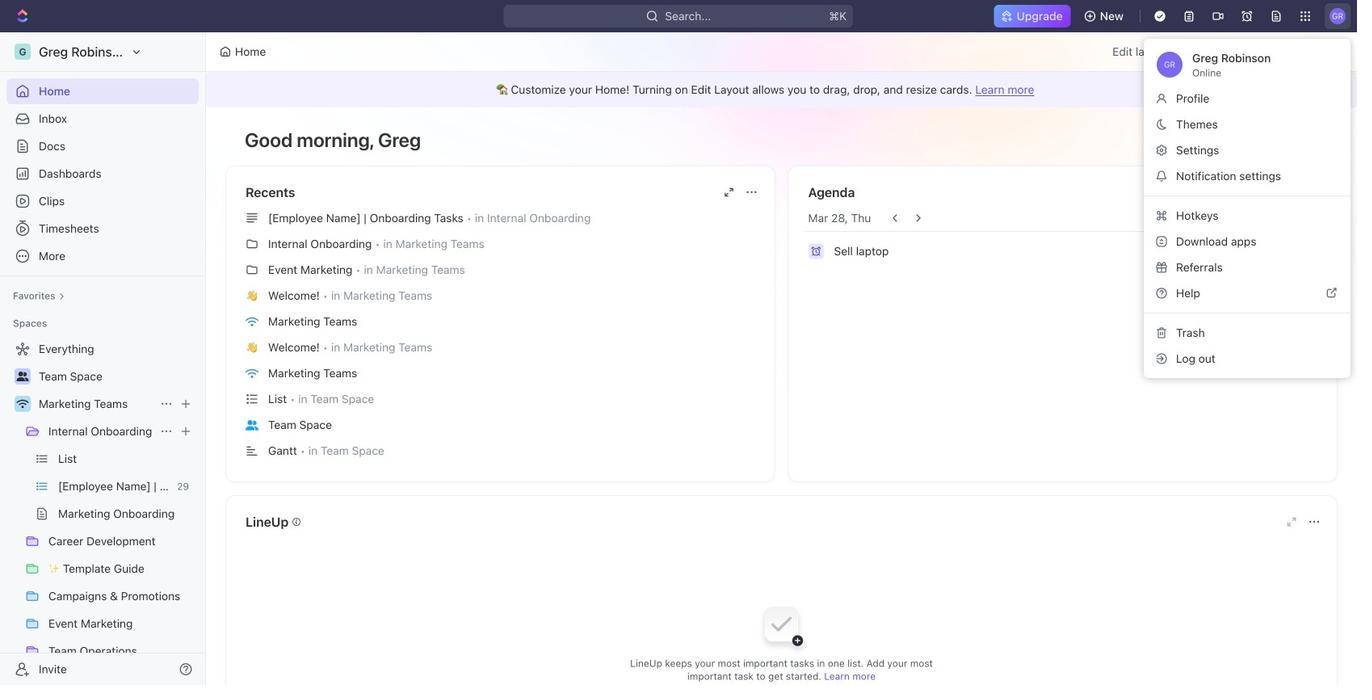 Task type: locate. For each thing, give the bounding box(es) containing it.
1 vertical spatial wifi image
[[17, 399, 29, 409]]

tree
[[6, 336, 199, 685]]

wifi image
[[246, 317, 259, 327], [17, 399, 29, 409]]

0 vertical spatial wifi image
[[246, 317, 259, 327]]

sidebar navigation
[[0, 32, 206, 685]]

1 horizontal spatial wifi image
[[246, 317, 259, 327]]

0 horizontal spatial wifi image
[[17, 399, 29, 409]]



Task type: describe. For each thing, give the bounding box(es) containing it.
user group image
[[246, 420, 259, 430]]

wifi image inside tree
[[17, 399, 29, 409]]

wifi image
[[246, 368, 259, 379]]

tree inside the sidebar navigation
[[6, 336, 199, 685]]



Task type: vqa. For each thing, say whether or not it's contained in the screenshot.
wifi icon in the 'tree'
yes



